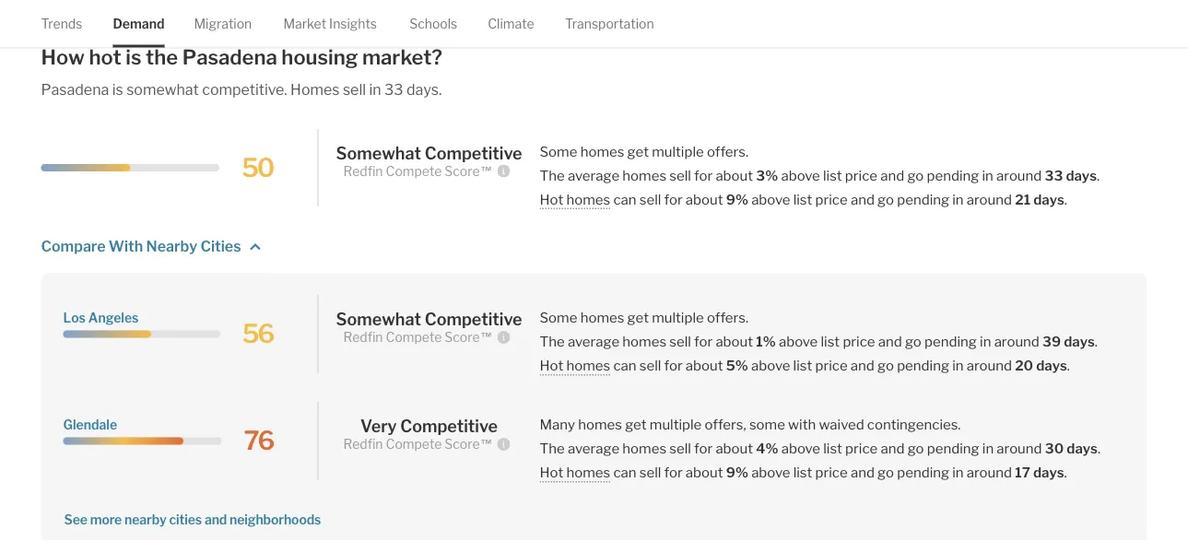 Task type: locate. For each thing, give the bounding box(es) containing it.
pasadena
[[182, 45, 277, 70], [41, 81, 109, 99]]

2 compete from the top
[[386, 330, 442, 346]]

somewhat competitive for some homes get multiple offers. the average homes  sell for about 3% above list price and  go pending in around 33 days . hot homes can  sell for about 9% above list price and  go pending in around 21 days .
[[336, 143, 522, 164]]

average inside some homes get multiple offers. the average homes  sell for about 1% above list price and  go pending in around 39 days . hot homes can  sell for about 5% above list price and  go pending in around 20 days .
[[568, 333, 620, 350]]

redfin
[[343, 164, 383, 179], [343, 330, 383, 346], [343, 437, 383, 453]]

about
[[716, 167, 753, 184], [686, 191, 723, 208], [716, 333, 753, 350], [686, 357, 723, 374], [716, 440, 753, 457], [686, 464, 723, 481]]

some homes get multiple offers. the average homes  sell for about 1% above list price and  go pending in around 39 days . hot homes can  sell for about 5% above list price and  go pending in around 20 days .
[[540, 310, 1098, 374]]

the
[[540, 167, 565, 184], [540, 333, 565, 350], [540, 440, 565, 457]]

0 vertical spatial score
[[445, 164, 480, 179]]

some inside some homes get multiple offers. the average homes  sell for about 1% above list price and  go pending in around 39 days . hot homes can  sell for about 5% above list price and  go pending in around 20 days .
[[540, 310, 577, 326]]

schools
[[410, 16, 458, 31]]

get inside some homes get multiple offers. the average homes  sell for about 1% above list price and  go pending in around 39 days . hot homes can  sell for about 5% above list price and  go pending in around 20 days .
[[627, 310, 649, 326]]

pending
[[927, 167, 979, 184], [897, 191, 950, 208], [925, 333, 977, 350], [897, 357, 949, 374], [927, 440, 980, 457], [897, 464, 950, 481]]

1 somewhat competitive from the top
[[336, 143, 522, 164]]

market insights link
[[283, 0, 377, 47]]

1 vertical spatial multiple
[[652, 310, 704, 326]]

2 vertical spatial get
[[625, 416, 647, 433]]

some
[[540, 143, 577, 160], [540, 310, 577, 326]]

in
[[369, 81, 381, 99], [982, 167, 994, 184], [953, 191, 964, 208], [980, 333, 991, 350], [952, 357, 964, 374], [983, 440, 994, 457], [953, 464, 964, 481]]

1 vertical spatial redfin
[[343, 330, 383, 346]]

redfin compete score ™
[[343, 164, 493, 179], [343, 330, 493, 346], [343, 437, 493, 453]]

1 redfin from the top
[[343, 164, 383, 179]]

2 vertical spatial redfin
[[343, 437, 383, 453]]

market insights
[[283, 16, 377, 31]]

2 9% from the top
[[726, 464, 748, 481]]

1 redfin compete score ™ from the top
[[343, 164, 493, 179]]

3 redfin compete score ™ from the top
[[343, 437, 493, 453]]

compete for 56
[[386, 330, 442, 346]]

some for some homes get multiple offers. the average homes  sell for about 3% above list price and  go pending in around 33 days . hot homes can  sell for about 9% above list price and  go pending in around 21 days .
[[540, 143, 577, 160]]

average
[[568, 167, 620, 184], [568, 333, 620, 350], [568, 440, 620, 457]]

1 vertical spatial some
[[540, 310, 577, 326]]

2 vertical spatial hot
[[540, 464, 563, 481]]

1 vertical spatial somewhat competitive
[[336, 310, 522, 330]]

redfin for 56
[[343, 330, 383, 346]]

somewhat for some homes get multiple offers. the average homes  sell for about 3% above list price and  go pending in around 33 days . hot homes can  sell for about 9% above list price and  go pending in around 21 days .
[[336, 143, 421, 164]]

1 hot from the top
[[540, 191, 563, 208]]

3 compete from the top
[[386, 437, 442, 453]]

the inside some homes get multiple offers. the average homes  sell for about 3% above list price and  go pending in around 33 days . hot homes can  sell for about 9% above list price and  go pending in around 21 days .
[[540, 167, 565, 184]]

0 vertical spatial somewhat
[[336, 143, 421, 164]]

climate link
[[488, 0, 534, 47]]

5%
[[726, 357, 748, 374]]

glendale
[[63, 417, 117, 433]]

is down hot
[[112, 81, 123, 99]]

how
[[41, 45, 85, 70]]

get inside some homes get multiple offers. the average homes  sell for about 3% above list price and  go pending in around 33 days . hot homes can  sell for about 9% above list price and  go pending in around 21 days .
[[627, 143, 649, 160]]

9% inside some homes get multiple offers. the average homes  sell for about 3% above list price and  go pending in around 33 days . hot homes can  sell for about 9% above list price and  go pending in around 21 days .
[[726, 191, 748, 208]]

0 vertical spatial multiple
[[652, 143, 704, 160]]

50
[[242, 152, 273, 184]]

around left 20
[[967, 357, 1012, 374]]

the for some homes get multiple offers. the average homes  sell for about 3% above list price and  go pending in around 33 days . hot homes can  sell for about 9% above list price and  go pending in around 21 days .
[[540, 167, 565, 184]]

2 vertical spatial compete
[[386, 437, 442, 453]]

list
[[823, 167, 842, 184], [793, 191, 812, 208], [821, 333, 840, 350], [793, 357, 812, 374], [823, 440, 842, 457], [793, 464, 812, 481]]

hot
[[89, 45, 121, 70]]

compete
[[386, 164, 442, 179], [386, 330, 442, 346], [386, 437, 442, 453]]

2 hot from the top
[[540, 357, 563, 374]]

0 vertical spatial redfin
[[343, 164, 383, 179]]

0 vertical spatial somewhat competitive
[[336, 143, 522, 164]]

price
[[845, 167, 878, 184], [815, 191, 848, 208], [843, 333, 875, 350], [815, 357, 848, 374], [845, 440, 878, 457], [815, 464, 848, 481]]

1 9% from the top
[[726, 191, 748, 208]]

can for some homes get multiple offers. the average homes  sell for about 1% above list price and  go pending in around 39 days . hot homes can  sell for about 5% above list price and  go pending in around 20 days .
[[613, 357, 637, 374]]

1 horizontal spatial pasadena
[[182, 45, 277, 70]]

1 vertical spatial ™
[[480, 330, 493, 346]]

waived
[[819, 416, 864, 433]]

0 vertical spatial some
[[540, 143, 577, 160]]

hot inside some homes get multiple offers. the average homes  sell for about 3% above list price and  go pending in around 33 days . hot homes can  sell for about 9% above list price and  go pending in around 21 days .
[[540, 191, 563, 208]]

offers. inside some homes get multiple offers. the average homes  sell for about 1% above list price and  go pending in around 39 days . hot homes can  sell for about 5% above list price and  go pending in around 20 days .
[[707, 310, 749, 326]]

™
[[480, 164, 493, 179], [480, 330, 493, 346], [480, 437, 493, 453]]

3 score from the top
[[445, 437, 480, 453]]

market
[[283, 16, 326, 31]]

2 score from the top
[[445, 330, 480, 346]]

1 vertical spatial can
[[613, 357, 637, 374]]

multiple
[[652, 143, 704, 160], [652, 310, 704, 326], [650, 416, 702, 433]]

average inside some homes get multiple offers. the average homes  sell for about 3% above list price and  go pending in around 33 days . hot homes can  sell for about 9% above list price and  go pending in around 21 days .
[[568, 167, 620, 184]]

pasadena is somewhat competitive. homes sell in 33 days.
[[41, 81, 442, 99]]

0 vertical spatial average
[[568, 167, 620, 184]]

2 vertical spatial redfin compete score ™
[[343, 437, 493, 453]]

pasadena down how
[[41, 81, 109, 99]]

1 somewhat from the top
[[336, 143, 421, 164]]

is left the
[[126, 45, 141, 70]]

3 can from the top
[[613, 464, 637, 481]]

3 ™ from the top
[[480, 437, 493, 453]]

1 vertical spatial offers.
[[707, 310, 749, 326]]

2 vertical spatial ™
[[480, 437, 493, 453]]

1 can from the top
[[613, 191, 637, 208]]

3 average from the top
[[568, 440, 620, 457]]

around
[[997, 167, 1042, 184], [967, 191, 1012, 208], [994, 333, 1040, 350], [967, 357, 1012, 374], [997, 440, 1042, 457], [967, 464, 1012, 481]]

3%
[[756, 167, 778, 184]]

get
[[627, 143, 649, 160], [627, 310, 649, 326], [625, 416, 647, 433]]

above down 1%
[[751, 357, 790, 374]]

2 can from the top
[[613, 357, 637, 374]]

2 the from the top
[[540, 333, 565, 350]]

some inside some homes get multiple offers. the average homes  sell for about 3% above list price and  go pending in around 33 days . hot homes can  sell for about 9% above list price and  go pending in around 21 days .
[[540, 143, 577, 160]]

los
[[63, 310, 86, 326]]

contingencies.
[[867, 416, 961, 433]]

and
[[881, 167, 905, 184], [851, 191, 875, 208], [878, 333, 902, 350], [851, 357, 875, 374], [881, 440, 905, 457], [851, 464, 875, 481], [205, 512, 227, 528]]

can inside some homes get multiple offers. the average homes  sell for about 1% above list price and  go pending in around 39 days . hot homes can  sell for about 5% above list price and  go pending in around 20 days .
[[613, 357, 637, 374]]

2 some from the top
[[540, 310, 577, 326]]

the
[[146, 45, 178, 70]]

1 vertical spatial is
[[112, 81, 123, 99]]

sell
[[343, 81, 366, 99], [670, 167, 691, 184], [640, 191, 661, 208], [670, 333, 691, 350], [640, 357, 661, 374], [670, 440, 691, 457], [640, 464, 661, 481]]

somewhat
[[336, 143, 421, 164], [336, 310, 421, 330]]

can
[[613, 191, 637, 208], [613, 357, 637, 374], [613, 464, 637, 481]]

hot for some homes get multiple offers. the average homes  sell for about 3% above list price and  go pending in around 33 days . hot homes can  sell for about 9% above list price and  go pending in around 21 days .
[[540, 191, 563, 208]]

offers. inside some homes get multiple offers. the average homes  sell for about 3% above list price and  go pending in around 33 days . hot homes can  sell for about 9% above list price and  go pending in around 21 days .
[[707, 143, 749, 160]]

multiple inside many homes get multiple offers, some with waived contingencies. the average homes  sell for about 4% above list price and  go pending in around 30 days . hot homes can  sell for about 9% above list price and  go pending in around 17 days .
[[650, 416, 702, 433]]

offers. for 1%
[[707, 310, 749, 326]]

3 the from the top
[[540, 440, 565, 457]]

2 offers. from the top
[[707, 310, 749, 326]]

los angeles link
[[63, 310, 139, 326]]

score
[[445, 164, 480, 179], [445, 330, 480, 346], [445, 437, 480, 453]]

0 horizontal spatial 33
[[384, 81, 403, 99]]

0 vertical spatial is
[[126, 45, 141, 70]]

los angeles
[[63, 310, 139, 326]]

competitive for 56
[[425, 310, 522, 330]]

above
[[781, 167, 820, 184], [751, 191, 790, 208], [779, 333, 818, 350], [751, 357, 790, 374], [781, 440, 820, 457], [751, 464, 790, 481]]

33
[[384, 81, 403, 99], [1045, 167, 1063, 184]]

get inside many homes get multiple offers, some with waived contingencies. the average homes  sell for about 4% above list price and  go pending in around 30 days . hot homes can  sell for about 9% above list price and  go pending in around 17 days .
[[625, 416, 647, 433]]

0 vertical spatial 9%
[[726, 191, 748, 208]]

1 average from the top
[[568, 167, 620, 184]]

hot inside some homes get multiple offers. the average homes  sell for about 1% above list price and  go pending in around 39 days . hot homes can  sell for about 5% above list price and  go pending in around 20 days .
[[540, 357, 563, 374]]

1 vertical spatial average
[[568, 333, 620, 350]]

0 horizontal spatial is
[[112, 81, 123, 99]]

0 vertical spatial the
[[540, 167, 565, 184]]

30
[[1045, 440, 1064, 457]]

somewhat competitive
[[336, 143, 522, 164], [336, 310, 522, 330]]

get for 76
[[625, 416, 647, 433]]

homes
[[580, 143, 624, 160], [623, 167, 667, 184], [566, 191, 610, 208], [580, 310, 624, 326], [623, 333, 667, 350], [566, 357, 610, 374], [578, 416, 622, 433], [623, 440, 667, 457], [566, 464, 610, 481]]

1 offers. from the top
[[707, 143, 749, 160]]

2 vertical spatial average
[[568, 440, 620, 457]]

2 vertical spatial can
[[613, 464, 637, 481]]

1 vertical spatial score
[[445, 330, 480, 346]]

0 vertical spatial get
[[627, 143, 649, 160]]

2 somewhat from the top
[[336, 310, 421, 330]]

0 vertical spatial hot
[[540, 191, 563, 208]]

pasadena up pasadena is somewhat competitive. homes sell in 33 days.
[[182, 45, 277, 70]]

1 vertical spatial 33
[[1045, 167, 1063, 184]]

0 vertical spatial compete
[[386, 164, 442, 179]]

cities
[[200, 237, 241, 255]]

2 vertical spatial score
[[445, 437, 480, 453]]

1 vertical spatial hot
[[540, 357, 563, 374]]

2 redfin compete score ™ from the top
[[343, 330, 493, 346]]

1 compete from the top
[[386, 164, 442, 179]]

0 vertical spatial redfin compete score ™
[[343, 164, 493, 179]]

with
[[788, 416, 816, 433]]

offers.
[[707, 143, 749, 160], [707, 310, 749, 326]]

2 average from the top
[[568, 333, 620, 350]]

demand link
[[113, 0, 164, 47]]

market?
[[362, 45, 443, 70]]

get for 56
[[627, 310, 649, 326]]

1 vertical spatial the
[[540, 333, 565, 350]]

2 redfin from the top
[[343, 330, 383, 346]]

20
[[1015, 357, 1033, 374]]

1 some from the top
[[540, 143, 577, 160]]

for
[[694, 167, 713, 184], [664, 191, 683, 208], [694, 333, 713, 350], [664, 357, 683, 374], [694, 440, 713, 457], [664, 464, 683, 481]]

2 vertical spatial competitive
[[400, 417, 498, 437]]

many
[[540, 416, 575, 433]]

1 vertical spatial competitive
[[425, 310, 522, 330]]

with
[[109, 237, 143, 255]]

somewhat competitive for some homes get multiple offers. the average homes  sell for about 1% above list price and  go pending in around 39 days . hot homes can  sell for about 5% above list price and  go pending in around 20 days .
[[336, 310, 522, 330]]

the inside some homes get multiple offers. the average homes  sell for about 1% above list price and  go pending in around 39 days . hot homes can  sell for about 5% above list price and  go pending in around 20 days .
[[540, 333, 565, 350]]

climate
[[488, 16, 534, 31]]

1 vertical spatial 9%
[[726, 464, 748, 481]]

somewhat for some homes get multiple offers. the average homes  sell for about 1% above list price and  go pending in around 39 days . hot homes can  sell for about 5% above list price and  go pending in around 20 days .
[[336, 310, 421, 330]]

1 vertical spatial compete
[[386, 330, 442, 346]]

around left 17
[[967, 464, 1012, 481]]

2 ™ from the top
[[480, 330, 493, 346]]

2 vertical spatial the
[[540, 440, 565, 457]]

56
[[242, 319, 273, 350]]

™ for 76
[[480, 437, 493, 453]]

go
[[907, 167, 924, 184], [878, 191, 894, 208], [905, 333, 922, 350], [878, 357, 894, 374], [908, 440, 924, 457], [878, 464, 894, 481]]

1 vertical spatial get
[[627, 310, 649, 326]]

1 the from the top
[[540, 167, 565, 184]]

the inside many homes get multiple offers, some with waived contingencies. the average homes  sell for about 4% above list price and  go pending in around 30 days . hot homes can  sell for about 9% above list price and  go pending in around 17 days .
[[540, 440, 565, 457]]

.
[[1097, 167, 1100, 184], [1065, 191, 1067, 208], [1095, 333, 1098, 350], [1067, 357, 1070, 374], [1098, 440, 1101, 457], [1064, 464, 1067, 481]]

2 somewhat competitive from the top
[[336, 310, 522, 330]]

is
[[126, 45, 141, 70], [112, 81, 123, 99]]

9%
[[726, 191, 748, 208], [726, 464, 748, 481]]

™ for 56
[[480, 330, 493, 346]]

multiple inside some homes get multiple offers. the average homes  sell for about 1% above list price and  go pending in around 39 days . hot homes can  sell for about 5% above list price and  go pending in around 20 days .
[[652, 310, 704, 326]]

score for 76
[[445, 437, 480, 453]]

some for some homes get multiple offers. the average homes  sell for about 1% above list price and  go pending in around 39 days . hot homes can  sell for about 5% above list price and  go pending in around 20 days .
[[540, 310, 577, 326]]

0 vertical spatial can
[[613, 191, 637, 208]]

days
[[1066, 167, 1097, 184], [1034, 191, 1065, 208], [1064, 333, 1095, 350], [1036, 357, 1067, 374], [1067, 440, 1098, 457], [1033, 464, 1064, 481]]

0 vertical spatial offers.
[[707, 143, 749, 160]]

many homes get multiple offers, some with waived contingencies. the average homes  sell for about 4% above list price and  go pending in around 30 days . hot homes can  sell for about 9% above list price and  go pending in around 17 days .
[[540, 416, 1101, 481]]

2 vertical spatial multiple
[[650, 416, 702, 433]]

offers,
[[705, 416, 746, 433]]

0 vertical spatial ™
[[480, 164, 493, 179]]

3 hot from the top
[[540, 464, 563, 481]]

offers. for 3%
[[707, 143, 749, 160]]

1 vertical spatial somewhat
[[336, 310, 421, 330]]

3 redfin from the top
[[343, 437, 383, 453]]

hot
[[540, 191, 563, 208], [540, 357, 563, 374], [540, 464, 563, 481]]

0 vertical spatial 33
[[384, 81, 403, 99]]

1 horizontal spatial 33
[[1045, 167, 1063, 184]]

transportation
[[565, 16, 654, 31]]

competitive
[[425, 143, 522, 164], [425, 310, 522, 330], [400, 417, 498, 437]]

21
[[1015, 191, 1031, 208]]

transportation link
[[565, 0, 654, 47]]

can inside some homes get multiple offers. the average homes  sell for about 3% above list price and  go pending in around 33 days . hot homes can  sell for about 9% above list price and  go pending in around 21 days .
[[613, 191, 637, 208]]

1 horizontal spatial is
[[126, 45, 141, 70]]

1 score from the top
[[445, 164, 480, 179]]

1 vertical spatial redfin compete score ™
[[343, 330, 493, 346]]

0 horizontal spatial pasadena
[[41, 81, 109, 99]]



Task type: describe. For each thing, give the bounding box(es) containing it.
average for some homes get multiple offers. the average homes  sell for about 1% above list price and  go pending in around 39 days . hot homes can  sell for about 5% above list price and  go pending in around 20 days .
[[568, 333, 620, 350]]

compare
[[41, 237, 106, 255]]

glendale link
[[63, 417, 117, 433]]

17
[[1015, 464, 1030, 481]]

above right 1%
[[779, 333, 818, 350]]

somewhat
[[126, 81, 199, 99]]

can inside many homes get multiple offers, some with waived contingencies. the average homes  sell for about 4% above list price and  go pending in around 30 days . hot homes can  sell for about 9% above list price and  go pending in around 17 days .
[[613, 464, 637, 481]]

migration link
[[194, 0, 252, 47]]

multiple for 76
[[650, 416, 702, 433]]

average inside many homes get multiple offers, some with waived contingencies. the average homes  sell for about 4% above list price and  go pending in around 30 days . hot homes can  sell for about 9% above list price and  go pending in around 17 days .
[[568, 440, 620, 457]]

migration
[[194, 16, 252, 31]]

76
[[244, 425, 273, 457]]

1 ™ from the top
[[480, 164, 493, 179]]

demand
[[113, 16, 164, 31]]

competitive.
[[202, 81, 287, 99]]

around left '21'
[[967, 191, 1012, 208]]

hot for some homes get multiple offers. the average homes  sell for about 1% above list price and  go pending in around 39 days . hot homes can  sell for about 5% above list price and  go pending in around 20 days .
[[540, 357, 563, 374]]

angeles
[[88, 310, 139, 326]]

some
[[749, 416, 785, 433]]

see more nearby cities and neighborhoods button
[[63, 512, 322, 528]]

39
[[1043, 333, 1061, 350]]

the for some homes get multiple offers. the average homes  sell for about 1% above list price and  go pending in around 39 days . hot homes can  sell for about 5% above list price and  go pending in around 20 days .
[[540, 333, 565, 350]]

0 vertical spatial competitive
[[425, 143, 522, 164]]

some homes get multiple offers. the average homes  sell for about 3% above list price and  go pending in around 33 days . hot homes can  sell for about 9% above list price and  go pending in around 21 days .
[[540, 143, 1100, 208]]

around up 17
[[997, 440, 1042, 457]]

trends
[[41, 16, 82, 31]]

housing
[[281, 45, 358, 70]]

nearby
[[146, 237, 197, 255]]

average for some homes get multiple offers. the average homes  sell for about 3% above list price and  go pending in around 33 days . hot homes can  sell for about 9% above list price and  go pending in around 21 days .
[[568, 167, 620, 184]]

redfin compete score ™ for 76
[[343, 437, 493, 453]]

above down 4%
[[751, 464, 790, 481]]

1 vertical spatial pasadena
[[41, 81, 109, 99]]

hot inside many homes get multiple offers, some with waived contingencies. the average homes  sell for about 4% above list price and  go pending in around 30 days . hot homes can  sell for about 9% above list price and  go pending in around 17 days .
[[540, 464, 563, 481]]

neighborhoods
[[230, 512, 321, 528]]

very
[[360, 417, 397, 437]]

1%
[[756, 333, 776, 350]]

can for some homes get multiple offers. the average homes  sell for about 3% above list price and  go pending in around 33 days . hot homes can  sell for about 9% above list price and  go pending in around 21 days .
[[613, 191, 637, 208]]

insights
[[329, 16, 377, 31]]

above right '3%'
[[781, 167, 820, 184]]

how hot is the pasadena housing market?
[[41, 45, 443, 70]]

see more nearby cities and neighborhoods
[[64, 512, 321, 528]]

days.
[[407, 81, 442, 99]]

33 inside some homes get multiple offers. the average homes  sell for about 3% above list price and  go pending in around 33 days . hot homes can  sell for about 9% above list price and  go pending in around 21 days .
[[1045, 167, 1063, 184]]

multiple inside some homes get multiple offers. the average homes  sell for about 3% above list price and  go pending in around 33 days . hot homes can  sell for about 9% above list price and  go pending in around 21 days .
[[652, 143, 704, 160]]

9% inside many homes get multiple offers, some with waived contingencies. the average homes  sell for about 4% above list price and  go pending in around 30 days . hot homes can  sell for about 9% above list price and  go pending in around 17 days .
[[726, 464, 748, 481]]

compete for 76
[[386, 437, 442, 453]]

multiple for 56
[[652, 310, 704, 326]]

trends link
[[41, 0, 82, 47]]

competitive for 76
[[400, 417, 498, 437]]

nearby
[[124, 512, 167, 528]]

more
[[90, 512, 122, 528]]

redfin compete score ™ for 56
[[343, 330, 493, 346]]

schools link
[[410, 0, 458, 47]]

compare with nearby cities
[[41, 237, 241, 255]]

above down '3%'
[[751, 191, 790, 208]]

around up 20
[[994, 333, 1040, 350]]

4%
[[756, 440, 778, 457]]

homes
[[290, 81, 340, 99]]

above down the with
[[781, 440, 820, 457]]

very competitive
[[360, 417, 498, 437]]

cities
[[169, 512, 202, 528]]

redfin for 76
[[343, 437, 383, 453]]

score for 56
[[445, 330, 480, 346]]

0 vertical spatial pasadena
[[182, 45, 277, 70]]

around up '21'
[[997, 167, 1042, 184]]

see
[[64, 512, 87, 528]]



Task type: vqa. For each thing, say whether or not it's contained in the screenshot.
topmost the Garage
no



